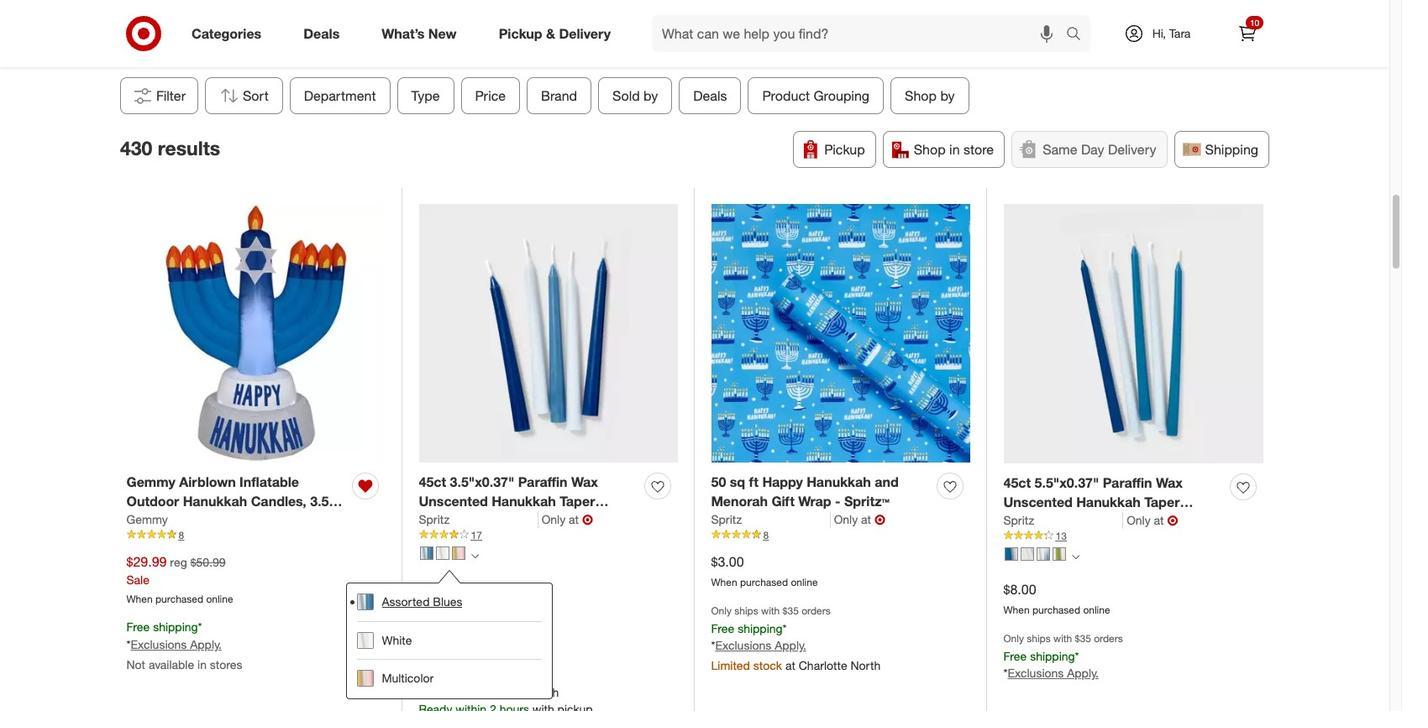 Task type: vqa. For each thing, say whether or not it's contained in the screenshot.
leftmost the taper
yes



Task type: describe. For each thing, give the bounding box(es) containing it.
sold by button
[[598, 77, 672, 114]]

only for 45ct 3.5"x0.37" paraffin wax unscented hanukkah taper candle - spritz™
[[542, 512, 566, 526]]

45ct 5.5"x0.37" paraffin wax unscented hanukkah taper candle - spritz™
[[1003, 475, 1183, 530]]

apply. inside free shipping * * exclusions apply.
[[482, 666, 514, 680]]

sort button
[[205, 77, 283, 114]]

blues
[[433, 595, 462, 609]]

- for 45ct 3.5"x0.37" paraffin wax unscented hanukkah taper candle - spritz™
[[467, 512, 473, 529]]

user image by @lorrainehazel image
[[191, 0, 325, 60]]

taper for 45ct 5.5"x0.37" paraffin wax unscented hanukkah taper candle - spritz™
[[1144, 494, 1180, 511]]

orders for $3.00
[[802, 605, 831, 618]]

exclusions apply. link up available
[[131, 638, 222, 652]]

menorah
[[711, 493, 768, 510]]

department
[[304, 87, 376, 104]]

shop in store
[[914, 141, 994, 158]]

sale
[[126, 573, 149, 587]]

product
[[762, 87, 810, 104]]

user image by @donashaber image
[[334, 0, 468, 60]]

when for 50 sq ft happy hanukkah and menorah gift wrap - spritz™
[[711, 576, 737, 589]]

shipping inside only ships with $35 orders free shipping * * exclusions apply.
[[1030, 649, 1075, 663]]

shop by button
[[891, 77, 969, 114]]

3.5
[[310, 493, 329, 510]]

50
[[711, 474, 726, 491]]

ships for $8.00
[[1027, 633, 1051, 646]]

only for 45ct 5.5"x0.37" paraffin wax unscented hanukkah taper candle - spritz™
[[1127, 513, 1151, 527]]

with for $8.00
[[1053, 633, 1072, 646]]

hi, tara
[[1152, 26, 1191, 40]]

8 for wrap
[[763, 529, 769, 542]]

hanukkah inside 45ct 3.5"x0.37" paraffin wax unscented hanukkah taper candle - spritz™
[[492, 493, 556, 510]]

13 link
[[1003, 529, 1263, 544]]

search
[[1058, 27, 1099, 43]]

purchased for 45ct 5.5"x0.37" paraffin wax unscented hanukkah taper candle - spritz™
[[1032, 604, 1080, 616]]

45ct for 45ct 5.5"x0.37" paraffin wax unscented hanukkah taper candle - spritz™
[[1003, 475, 1031, 491]]

unscented for 3.5"x0.37"
[[419, 493, 488, 510]]

product grouping button
[[748, 77, 884, 114]]

13
[[1056, 530, 1067, 542]]

only for 50 sq ft happy hanukkah and menorah gift wrap - spritz™
[[834, 512, 858, 526]]

What can we help you find? suggestions appear below search field
[[652, 15, 1070, 52]]

10 link
[[1229, 15, 1266, 52]]

product grouping
[[762, 87, 870, 104]]

white
[[382, 633, 412, 647]]

exclusions inside only ships with $35 orders free shipping * * exclusions apply. limited stock at  charlotte north
[[715, 639, 771, 653]]

free shipping * * exclusions apply. not available in stores
[[126, 620, 242, 672]]

same day delivery
[[1043, 141, 1156, 158]]

purchased for 45ct 3.5"x0.37" paraffin wax unscented hanukkah taper candle - spritz™
[[448, 603, 496, 615]]

deals for deals button
[[693, 87, 727, 104]]

candle for 45ct 5.5"x0.37" paraffin wax unscented hanukkah taper candle - spritz™
[[1003, 513, 1048, 530]]

shipping inside only ships with $35 orders free shipping * * exclusions apply. limited stock at  charlotte north
[[738, 621, 783, 636]]

2 user image by @jerseymamafinds image from the left
[[1048, 0, 1182, 60]]

white link
[[357, 621, 541, 659]]

in
[[419, 686, 428, 700]]

wrap
[[798, 493, 831, 510]]

apply. inside the free shipping * * exclusions apply. not available in stores
[[190, 638, 222, 652]]

1 user image by @jerseymamafinds image from the left
[[905, 0, 1039, 60]]

1 vertical spatial stock
[[432, 686, 460, 700]]

shop for shop in store
[[914, 141, 946, 158]]

gift
[[771, 493, 795, 510]]

¬ for 50 sq ft happy hanukkah and menorah gift wrap - spritz™
[[875, 511, 885, 528]]

$29.99
[[126, 553, 167, 570]]

ft inside gemmy airblown inflatable outdoor hanukkah candles, 3.5 ft tall, multicolored
[[333, 493, 342, 510]]

taper for 45ct 3.5"x0.37" paraffin wax unscented hanukkah taper candle - spritz™
[[560, 493, 595, 510]]

at inside only ships with $35 orders free shipping * * exclusions apply. limited stock at  charlotte north
[[785, 659, 795, 673]]

shipping inside free shipping * * exclusions apply.
[[445, 648, 490, 662]]

brand button
[[527, 77, 592, 114]]

45ct 3.5"x0.37" paraffin wax unscented hanukkah taper candle - spritz™
[[419, 474, 598, 529]]

all colors element for $3.00
[[471, 551, 478, 561]]

north inside only ships with $35 orders free shipping * * exclusions apply. limited stock at  charlotte north
[[851, 659, 881, 673]]

free inside free shipping * * exclusions apply.
[[419, 648, 442, 662]]

user image by @leslierott image
[[476, 0, 611, 60]]

free inside only ships with $35 orders free shipping * * exclusions apply. limited stock at  charlotte north
[[711, 621, 734, 636]]

8 link for -
[[711, 528, 970, 543]]

free shipping * * exclusions apply.
[[419, 648, 514, 680]]

purchased inside $29.99 reg $50.99 sale when purchased online
[[155, 593, 203, 605]]

1 vertical spatial charlotte
[[477, 686, 526, 700]]

assorted blues
[[382, 595, 462, 609]]

candles,
[[251, 493, 306, 510]]

at for 50 sq ft happy hanukkah and menorah gift wrap - spritz™
[[861, 512, 871, 526]]

what's
[[382, 25, 425, 42]]

exclusions inside the free shipping * * exclusions apply. not available in stores
[[131, 638, 187, 652]]

shipping inside the free shipping * * exclusions apply. not available in stores
[[153, 620, 198, 635]]

online for 45ct 3.5"x0.37" paraffin wax unscented hanukkah taper candle - spritz™
[[498, 603, 525, 615]]

gemmy for gemmy
[[126, 512, 168, 526]]

only inside only ships with $35 orders free shipping * * exclusions apply. limited stock at  charlotte north
[[711, 605, 732, 618]]

sold
[[613, 87, 640, 104]]

17
[[471, 529, 482, 542]]

gemmy airblown inflatable outdoor hanukkah candles, 3.5 ft tall, multicolored
[[126, 474, 342, 529]]

spritz™ for 45ct 5.5"x0.37" paraffin wax unscented hanukkah taper candle - spritz™
[[1061, 513, 1107, 530]]

new
[[428, 25, 457, 42]]

not
[[126, 658, 145, 672]]

all colors image for $3.00
[[471, 553, 478, 560]]

shop by
[[905, 87, 955, 104]]

paraffin for 5.5"x0.37"
[[1103, 475, 1152, 491]]

by for shop by
[[940, 87, 955, 104]]

only inside only ships with $35 orders free shipping * * exclusions apply.
[[1003, 633, 1024, 646]]

at for 45ct 3.5"x0.37" paraffin wax unscented hanukkah taper candle - spritz™
[[569, 512, 579, 526]]

what's new
[[382, 25, 457, 42]]

same day delivery button
[[1012, 131, 1167, 168]]

exclusions apply. link down $8.00 when purchased online
[[1008, 667, 1099, 681]]

limited
[[711, 659, 750, 673]]

orders for $8.00
[[1094, 633, 1123, 646]]

sold by
[[613, 87, 658, 104]]

deals for deals 'link'
[[303, 25, 340, 42]]

stores
[[210, 658, 242, 672]]

&
[[546, 25, 555, 42]]

only at ¬ for 45ct 3.5"x0.37" paraffin wax unscented hanukkah taper candle - spritz™
[[542, 511, 593, 528]]

deals button
[[679, 77, 741, 114]]

45ct 3.5"x0.37" paraffin wax unscented hanukkah taper candle - spritz™ link
[[419, 473, 638, 529]]

$8.00 when purchased online
[[1003, 581, 1110, 616]]

8 link for multicolored
[[126, 528, 385, 543]]

tall,
[[126, 512, 151, 529]]

hanukkah inside gemmy airblown inflatable outdoor hanukkah candles, 3.5 ft tall, multicolored
[[183, 493, 247, 510]]

hi,
[[1152, 26, 1166, 40]]

search button
[[1058, 15, 1099, 55]]

user image by @shebrewinthecity image
[[1190, 0, 1325, 60]]

deals link
[[289, 15, 361, 52]]

45ct for 45ct 3.5"x0.37" paraffin wax unscented hanukkah taper candle - spritz™
[[419, 474, 446, 491]]

430 results
[[120, 136, 220, 159]]

gemmy for gemmy airblown inflatable outdoor hanukkah candles, 3.5 ft tall, multicolored
[[126, 474, 175, 491]]

pickup for pickup & delivery
[[499, 25, 542, 42]]

type
[[411, 87, 440, 104]]

hanukkah inside 45ct 5.5"x0.37" paraffin wax unscented hanukkah taper candle - spritz™
[[1076, 494, 1141, 511]]

430
[[120, 136, 152, 159]]

$35 for $3.00
[[783, 605, 799, 618]]

3.5"x0.37"
[[450, 474, 514, 491]]

charlotte inside only ships with $35 orders free shipping * * exclusions apply. limited stock at  charlotte north
[[799, 659, 847, 673]]

multicolor link
[[357, 659, 541, 697]]

hanukkah inside 50 sq ft happy hanukkah and menorah gift wrap - spritz™
[[807, 474, 871, 491]]

ft inside 50 sq ft happy hanukkah and menorah gift wrap - spritz™
[[749, 474, 759, 491]]

shipping button
[[1174, 131, 1269, 168]]

white image
[[1020, 548, 1034, 561]]

in stock at  charlotte north
[[419, 686, 559, 700]]

spritz link for 3.5"x0.37"
[[419, 511, 538, 528]]

shop for shop by
[[905, 87, 937, 104]]

pickup & delivery link
[[484, 15, 632, 52]]

$8.00
[[1003, 581, 1036, 598]]

day
[[1081, 141, 1104, 158]]

apply. inside only ships with $35 orders free shipping * * exclusions apply.
[[1067, 667, 1099, 681]]

gemmy airblown inflatable outdoor hanukkah candles, 3.5 ft tall, multicolored link
[[126, 473, 346, 529]]

happy
[[762, 474, 803, 491]]



Task type: locate. For each thing, give the bounding box(es) containing it.
department button
[[290, 77, 390, 114]]

1 vertical spatial north
[[529, 686, 559, 700]]

available
[[149, 658, 194, 672]]

1 horizontal spatial north
[[851, 659, 881, 673]]

with
[[761, 605, 780, 618], [1053, 633, 1072, 646]]

wax up 13 link in the bottom right of the page
[[1156, 475, 1183, 491]]

online for 50 sq ft happy hanukkah and menorah gift wrap - spritz™
[[791, 576, 818, 589]]

free down $8.00
[[1003, 649, 1027, 663]]

delivery inside button
[[1108, 141, 1156, 158]]

1 horizontal spatial 8
[[763, 529, 769, 542]]

0 horizontal spatial 8 link
[[126, 528, 385, 543]]

candle inside 45ct 5.5"x0.37" paraffin wax unscented hanukkah taper candle - spritz™
[[1003, 513, 1048, 530]]

gemmy
[[126, 474, 175, 491], [126, 512, 168, 526]]

gemmy up outdoor in the bottom left of the page
[[126, 474, 175, 491]]

pickup & delivery
[[499, 25, 611, 42]]

$35
[[783, 605, 799, 618], [1075, 633, 1091, 646]]

user image by @jerseymamafinds image
[[905, 0, 1039, 60], [1048, 0, 1182, 60]]

0 horizontal spatial multicolor image
[[452, 547, 465, 561]]

assorted blues image
[[1004, 548, 1018, 561]]

in left store
[[949, 141, 960, 158]]

0 vertical spatial ft
[[749, 474, 759, 491]]

paraffin for 3.5"x0.37"
[[518, 474, 568, 491]]

0 vertical spatial pickup
[[499, 25, 542, 42]]

stock right limited at right
[[753, 659, 782, 673]]

spritz™ down 3.5"x0.37"
[[477, 512, 522, 529]]

purchased for 50 sq ft happy hanukkah and menorah gift wrap - spritz™
[[740, 576, 788, 589]]

unscented inside 45ct 3.5"x0.37" paraffin wax unscented hanukkah taper candle - spritz™
[[419, 493, 488, 510]]

online right blues
[[498, 603, 525, 615]]

exclusions apply. link up limited at right
[[715, 639, 806, 653]]

0 horizontal spatial candle
[[419, 512, 464, 529]]

paraffin inside 45ct 5.5"x0.37" paraffin wax unscented hanukkah taper candle - spritz™
[[1103, 475, 1152, 491]]

at up 13 link in the bottom right of the page
[[1154, 513, 1164, 527]]

$3.00 for 45ct 3.5"x0.37" paraffin wax unscented hanukkah taper candle - spritz™
[[419, 580, 452, 597]]

45ct 5.5"x0.37" paraffin wax unscented hanukkah taper candle - spritz™ link
[[1003, 474, 1224, 530]]

0 horizontal spatial 45ct
[[419, 474, 446, 491]]

taper up 13 link in the bottom right of the page
[[1144, 494, 1180, 511]]

shipping up in stock at  charlotte north
[[445, 648, 490, 662]]

paraffin up 13 link in the bottom right of the page
[[1103, 475, 1152, 491]]

45ct inside 45ct 3.5"x0.37" paraffin wax unscented hanukkah taper candle - spritz™
[[419, 474, 446, 491]]

when down menorah
[[711, 576, 737, 589]]

blue | silver image
[[1036, 548, 1050, 561]]

0 horizontal spatial with
[[761, 605, 780, 618]]

¬ for 45ct 3.5"x0.37" paraffin wax unscented hanukkah taper candle - spritz™
[[582, 511, 593, 528]]

at up 17 link
[[569, 512, 579, 526]]

0 vertical spatial $3.00
[[711, 553, 744, 570]]

- down 3.5"x0.37"
[[467, 512, 473, 529]]

0 horizontal spatial $3.00
[[419, 580, 452, 597]]

1 vertical spatial in
[[197, 658, 207, 672]]

1 vertical spatial orders
[[1094, 633, 1123, 646]]

pickup inside pickup button
[[824, 141, 865, 158]]

deals inside deals 'link'
[[303, 25, 340, 42]]

shop left store
[[914, 141, 946, 158]]

45ct 5.5"x0.37" paraffin wax unscented hanukkah taper candle - spritz™ image
[[1003, 205, 1263, 464], [1003, 205, 1263, 464]]

2 horizontal spatial spritz™
[[1061, 513, 1107, 530]]

apply. inside only ships with $35 orders free shipping * * exclusions apply. limited stock at  charlotte north
[[775, 639, 806, 653]]

delivery for same day delivery
[[1108, 141, 1156, 158]]

¬
[[582, 511, 593, 528], [875, 511, 885, 528], [1167, 512, 1178, 529]]

only ships with $35 orders free shipping * * exclusions apply. limited stock at  charlotte north
[[711, 605, 881, 673]]

hanukkah up 17 link
[[492, 493, 556, 510]]

1 vertical spatial $3.00
[[419, 580, 452, 597]]

1 vertical spatial ships
[[1027, 633, 1051, 646]]

50 sq ft happy hanukkah and menorah gift wrap - spritz™ image
[[711, 205, 970, 463], [711, 205, 970, 463]]

45ct
[[419, 474, 446, 491], [1003, 475, 1031, 491]]

taper inside 45ct 3.5"x0.37" paraffin wax unscented hanukkah taper candle - spritz™
[[560, 493, 595, 510]]

0 vertical spatial gemmy
[[126, 474, 175, 491]]

exclusions apply. link up in stock at  charlotte north
[[423, 666, 514, 680]]

17 link
[[419, 528, 678, 543]]

orders inside only ships with $35 orders free shipping * * exclusions apply.
[[1094, 633, 1123, 646]]

$35 inside only ships with $35 orders free shipping * * exclusions apply. limited stock at  charlotte north
[[783, 605, 799, 618]]

north
[[851, 659, 881, 673], [529, 686, 559, 700]]

1 horizontal spatial orders
[[1094, 633, 1123, 646]]

what's new link
[[367, 15, 478, 52]]

1 horizontal spatial only at ¬
[[834, 511, 885, 528]]

0 vertical spatial delivery
[[559, 25, 611, 42]]

taper up 17 link
[[560, 493, 595, 510]]

all colors element right 'blue | silver' icon
[[1071, 552, 1079, 562]]

wax up 17 link
[[571, 474, 598, 491]]

$35 inside only ships with $35 orders free shipping * * exclusions apply.
[[1075, 633, 1091, 646]]

2 8 from the left
[[763, 529, 769, 542]]

candle up white image
[[419, 512, 464, 529]]

all colors image
[[471, 553, 478, 560], [1071, 554, 1079, 561]]

1 horizontal spatial with
[[1053, 633, 1072, 646]]

same
[[1043, 141, 1077, 158]]

0 horizontal spatial ships
[[734, 605, 758, 618]]

spritz link for 5.5"x0.37"
[[1003, 512, 1123, 529]]

1 vertical spatial with
[[1053, 633, 1072, 646]]

1 vertical spatial ft
[[333, 493, 342, 510]]

exclusions inside only ships with $35 orders free shipping * * exclusions apply.
[[1008, 667, 1064, 681]]

paraffin
[[518, 474, 568, 491], [1103, 475, 1152, 491]]

delivery right day
[[1108, 141, 1156, 158]]

filter button
[[120, 77, 198, 114]]

0 horizontal spatial ¬
[[582, 511, 593, 528]]

gemmy airblown inflatable outdoor hanukkah candles, 3.5 ft tall, multicolored image
[[126, 205, 385, 463], [126, 205, 385, 463]]

50 sq ft happy hanukkah and menorah gift wrap - spritz™ link
[[711, 473, 930, 511]]

ships inside only ships with $35 orders free shipping * * exclusions apply.
[[1027, 633, 1051, 646]]

0 horizontal spatial spritz
[[419, 512, 450, 526]]

in inside button
[[949, 141, 960, 158]]

assorted blues image
[[420, 547, 433, 561]]

purchased
[[740, 576, 788, 589], [155, 593, 203, 605], [448, 603, 496, 615], [1032, 604, 1080, 616]]

gemmy link
[[126, 511, 168, 528]]

$3.00 down white image
[[419, 580, 452, 597]]

2 by from the left
[[940, 87, 955, 104]]

only down '50 sq ft happy hanukkah and menorah gift wrap - spritz™' link
[[834, 512, 858, 526]]

by inside button
[[940, 87, 955, 104]]

spritz™ down "5.5"x0.37""
[[1061, 513, 1107, 530]]

stock right in
[[432, 686, 460, 700]]

ft
[[749, 474, 759, 491], [333, 493, 342, 510]]

- inside 45ct 3.5"x0.37" paraffin wax unscented hanukkah taper candle - spritz™
[[467, 512, 473, 529]]

multicolor image
[[452, 547, 465, 561], [1052, 548, 1066, 561]]

0 horizontal spatial 8
[[179, 529, 184, 542]]

1 vertical spatial shop
[[914, 141, 946, 158]]

1 horizontal spatial paraffin
[[1103, 475, 1152, 491]]

0 vertical spatial stock
[[753, 659, 782, 673]]

delivery
[[559, 25, 611, 42], [1108, 141, 1156, 158]]

2 horizontal spatial spritz
[[1003, 513, 1034, 527]]

orders inside only ships with $35 orders free shipping * * exclusions apply. limited stock at  charlotte north
[[802, 605, 831, 618]]

1 vertical spatial gemmy
[[126, 512, 168, 526]]

spritz link down gift
[[711, 511, 831, 528]]

unscented inside 45ct 5.5"x0.37" paraffin wax unscented hanukkah taper candle - spritz™
[[1003, 494, 1073, 511]]

ships for $3.00
[[734, 605, 758, 618]]

1 horizontal spatial taper
[[1144, 494, 1180, 511]]

at for 45ct 5.5"x0.37" paraffin wax unscented hanukkah taper candle - spritz™
[[1154, 513, 1164, 527]]

ships down $8.00 when purchased online
[[1027, 633, 1051, 646]]

only up limited at right
[[711, 605, 732, 618]]

$3.00 down menorah
[[711, 553, 744, 570]]

ships inside only ships with $35 orders free shipping * * exclusions apply. limited stock at  charlotte north
[[734, 605, 758, 618]]

shop in store button
[[883, 131, 1005, 168]]

deals up department button on the left top of the page
[[303, 25, 340, 42]]

2 gemmy from the top
[[126, 512, 168, 526]]

0 horizontal spatial all colors image
[[471, 553, 478, 560]]

0 vertical spatial $35
[[783, 605, 799, 618]]

candle
[[419, 512, 464, 529], [1003, 513, 1048, 530]]

1 horizontal spatial wax
[[1156, 475, 1183, 491]]

1 horizontal spatial spritz™
[[844, 493, 890, 510]]

only down $8.00
[[1003, 633, 1024, 646]]

ft right 3.5
[[333, 493, 342, 510]]

online up only ships with $35 orders free shipping * * exclusions apply.
[[1083, 604, 1110, 616]]

ft right sq
[[749, 474, 759, 491]]

1 horizontal spatial in
[[949, 141, 960, 158]]

0 vertical spatial charlotte
[[799, 659, 847, 673]]

spritz™ down and
[[844, 493, 890, 510]]

online down $50.99
[[206, 593, 233, 605]]

1 horizontal spatial charlotte
[[799, 659, 847, 673]]

only up 13 link in the bottom right of the page
[[1127, 513, 1151, 527]]

45ct 3.5"x0.37" paraffin wax unscented hanukkah taper candle - spritz™ image
[[419, 205, 678, 463], [419, 205, 678, 463]]

spritz™ inside 45ct 3.5"x0.37" paraffin wax unscented hanukkah taper candle - spritz™
[[477, 512, 522, 529]]

1 horizontal spatial 8 link
[[711, 528, 970, 543]]

only at ¬ for 50 sq ft happy hanukkah and menorah gift wrap - spritz™
[[834, 511, 885, 528]]

45ct left "5.5"x0.37""
[[1003, 475, 1031, 491]]

reg
[[170, 555, 187, 569]]

unscented down 3.5"x0.37"
[[419, 493, 488, 510]]

1 horizontal spatial all colors element
[[1071, 552, 1079, 562]]

1 horizontal spatial 45ct
[[1003, 475, 1031, 491]]

0 horizontal spatial taper
[[560, 493, 595, 510]]

1 horizontal spatial ¬
[[875, 511, 885, 528]]

-
[[835, 493, 840, 510], [467, 512, 473, 529], [1052, 513, 1058, 530]]

8 link down candles, at the left bottom of page
[[126, 528, 385, 543]]

taper
[[560, 493, 595, 510], [1144, 494, 1180, 511]]

in
[[949, 141, 960, 158], [197, 658, 207, 672]]

price
[[475, 87, 506, 104]]

with inside only ships with $35 orders free shipping * * exclusions apply.
[[1053, 633, 1072, 646]]

1 8 link from the left
[[126, 528, 385, 543]]

when down $8.00
[[1003, 604, 1030, 616]]

0 horizontal spatial pickup
[[499, 25, 542, 42]]

¬ for 45ct 5.5"x0.37" paraffin wax unscented hanukkah taper candle - spritz™
[[1167, 512, 1178, 529]]

- right wrap
[[835, 493, 840, 510]]

- down "5.5"x0.37""
[[1052, 513, 1058, 530]]

when inside $8.00 when purchased online
[[1003, 604, 1030, 616]]

1 by from the left
[[644, 87, 658, 104]]

spritz for 45ct 3.5"x0.37" paraffin wax unscented hanukkah taper candle - spritz™
[[419, 512, 450, 526]]

only up 17 link
[[542, 512, 566, 526]]

1 horizontal spatial $3.00 when purchased online
[[711, 553, 818, 589]]

shipping
[[1205, 141, 1258, 158]]

by right sold
[[644, 87, 658, 104]]

all colors element
[[471, 551, 478, 561], [1071, 552, 1079, 562]]

wax inside 45ct 3.5"x0.37" paraffin wax unscented hanukkah taper candle - spritz™
[[571, 474, 598, 491]]

apply.
[[190, 638, 222, 652], [775, 639, 806, 653], [482, 666, 514, 680], [1067, 667, 1099, 681]]

paraffin inside 45ct 3.5"x0.37" paraffin wax unscented hanukkah taper candle - spritz™
[[518, 474, 568, 491]]

sq
[[730, 474, 745, 491]]

in inside the free shipping * * exclusions apply. not available in stores
[[197, 658, 207, 672]]

1 horizontal spatial -
[[835, 493, 840, 510]]

0 horizontal spatial paraffin
[[518, 474, 568, 491]]

spritz for 50 sq ft happy hanukkah and menorah gift wrap - spritz™
[[711, 512, 742, 526]]

0 horizontal spatial wax
[[571, 474, 598, 491]]

0 horizontal spatial deals
[[303, 25, 340, 42]]

1 horizontal spatial stock
[[753, 659, 782, 673]]

candle up white icon
[[1003, 513, 1048, 530]]

spritz™ inside 45ct 5.5"x0.37" paraffin wax unscented hanukkah taper candle - spritz™
[[1061, 513, 1107, 530]]

2 horizontal spatial -
[[1052, 513, 1058, 530]]

at right limited at right
[[785, 659, 795, 673]]

when up white link
[[419, 603, 445, 615]]

by for sold by
[[644, 87, 658, 104]]

by up the shop in store button
[[940, 87, 955, 104]]

0 horizontal spatial in
[[197, 658, 207, 672]]

1 horizontal spatial spritz link
[[711, 511, 831, 528]]

unscented for 5.5"x0.37"
[[1003, 494, 1073, 511]]

0 vertical spatial with
[[761, 605, 780, 618]]

$3.00 when purchased online down gift
[[711, 553, 818, 589]]

0 horizontal spatial spritz™
[[477, 512, 522, 529]]

brand
[[541, 87, 577, 104]]

when
[[711, 576, 737, 589], [126, 593, 153, 605], [419, 603, 445, 615], [1003, 604, 1030, 616]]

gemmy down outdoor in the bottom left of the page
[[126, 512, 168, 526]]

0 horizontal spatial north
[[529, 686, 559, 700]]

2 horizontal spatial ¬
[[1167, 512, 1178, 529]]

all colors image for $8.00
[[1071, 554, 1079, 561]]

at down free shipping * * exclusions apply.
[[464, 686, 474, 700]]

exclusions up available
[[131, 638, 187, 652]]

0 horizontal spatial orders
[[802, 605, 831, 618]]

online up only ships with $35 orders free shipping * * exclusions apply. limited stock at  charlotte north
[[791, 576, 818, 589]]

exclusions inside free shipping * * exclusions apply.
[[423, 666, 479, 680]]

hanukkah up wrap
[[807, 474, 871, 491]]

$3.00
[[711, 553, 744, 570], [419, 580, 452, 597]]

0 horizontal spatial $3.00 when purchased online
[[419, 580, 525, 615]]

user image by @barbarakimmelwrites image
[[762, 0, 896, 60]]

free up limited at right
[[711, 621, 734, 636]]

free up multicolor
[[419, 648, 442, 662]]

1 horizontal spatial user image by @jerseymamafinds image
[[1048, 0, 1182, 60]]

inflatable
[[240, 474, 299, 491]]

shipping up limited at right
[[738, 621, 783, 636]]

8 down menorah
[[763, 529, 769, 542]]

assorted
[[382, 595, 430, 609]]

results
[[158, 136, 220, 159]]

1 horizontal spatial candle
[[1003, 513, 1048, 530]]

delivery right &
[[559, 25, 611, 42]]

exclusions down $8.00 when purchased online
[[1008, 667, 1064, 681]]

pickup inside the pickup & delivery link
[[499, 25, 542, 42]]

tara
[[1169, 26, 1191, 40]]

spritz down menorah
[[711, 512, 742, 526]]

free up not
[[126, 620, 150, 635]]

multicolor
[[382, 671, 434, 685]]

1 horizontal spatial all colors image
[[1071, 554, 1079, 561]]

$35 for $8.00
[[1075, 633, 1091, 646]]

wax inside 45ct 5.5"x0.37" paraffin wax unscented hanukkah taper candle - spritz™
[[1156, 475, 1183, 491]]

taper inside 45ct 5.5"x0.37" paraffin wax unscented hanukkah taper candle - spritz™
[[1144, 494, 1180, 511]]

- for 45ct 5.5"x0.37" paraffin wax unscented hanukkah taper candle - spritz™
[[1052, 513, 1058, 530]]

spritz™ for 45ct 3.5"x0.37" paraffin wax unscented hanukkah taper candle - spritz™
[[477, 512, 522, 529]]

spritz™
[[844, 493, 890, 510], [477, 512, 522, 529], [1061, 513, 1107, 530]]

stock inside only ships with $35 orders free shipping * * exclusions apply. limited stock at  charlotte north
[[753, 659, 782, 673]]

spritz link
[[419, 511, 538, 528], [711, 511, 831, 528], [1003, 512, 1123, 529]]

- inside 45ct 5.5"x0.37" paraffin wax unscented hanukkah taper candle - spritz™
[[1052, 513, 1058, 530]]

deals down user image by @leilasvitrine
[[693, 87, 727, 104]]

shipping up available
[[153, 620, 198, 635]]

0 horizontal spatial by
[[644, 87, 658, 104]]

- inside 50 sq ft happy hanukkah and menorah gift wrap - spritz™
[[835, 493, 840, 510]]

0 vertical spatial north
[[851, 659, 881, 673]]

1 vertical spatial deals
[[693, 87, 727, 104]]

1 horizontal spatial by
[[940, 87, 955, 104]]

45ct inside 45ct 5.5"x0.37" paraffin wax unscented hanukkah taper candle - spritz™
[[1003, 475, 1031, 491]]

by inside button
[[644, 87, 658, 104]]

$3.00 when purchased online up white link
[[419, 580, 525, 615]]

with inside only ships with $35 orders free shipping * * exclusions apply. limited stock at  charlotte north
[[761, 605, 780, 618]]

exclusions down white link
[[423, 666, 479, 680]]

$3.00 when purchased online for candle
[[419, 580, 525, 615]]

multicolor image right white image
[[452, 547, 465, 561]]

store
[[964, 141, 994, 158]]

hanukkah up 13 link in the bottom right of the page
[[1076, 494, 1141, 511]]

with for $3.00
[[761, 605, 780, 618]]

spritz link for sq
[[711, 511, 831, 528]]

when for 45ct 3.5"x0.37" paraffin wax unscented hanukkah taper candle - spritz™
[[419, 603, 445, 615]]

1 horizontal spatial $3.00
[[711, 553, 744, 570]]

ships up limited at right
[[734, 605, 758, 618]]

price button
[[461, 77, 520, 114]]

exclusions up limited at right
[[715, 639, 771, 653]]

0 horizontal spatial user image by @jerseymamafinds image
[[905, 0, 1039, 60]]

0 horizontal spatial unscented
[[419, 493, 488, 510]]

1 horizontal spatial spritz
[[711, 512, 742, 526]]

deals inside deals button
[[693, 87, 727, 104]]

when inside $29.99 reg $50.99 sale when purchased online
[[126, 593, 153, 605]]

grouping
[[814, 87, 870, 104]]

2 horizontal spatial spritz link
[[1003, 512, 1123, 529]]

deals
[[303, 25, 340, 42], [693, 87, 727, 104]]

charlotte
[[799, 659, 847, 673], [477, 686, 526, 700]]

all colors image down 17
[[471, 553, 478, 560]]

*
[[198, 620, 202, 635], [783, 621, 787, 636], [126, 638, 131, 652], [711, 639, 715, 653], [490, 648, 494, 662], [1075, 649, 1079, 663], [419, 666, 423, 680], [1003, 667, 1008, 681]]

8 up reg
[[179, 529, 184, 542]]

purchased down reg
[[155, 593, 203, 605]]

online for 45ct 5.5"x0.37" paraffin wax unscented hanukkah taper candle - spritz™
[[1083, 604, 1110, 616]]

0 vertical spatial in
[[949, 141, 960, 158]]

all colors image right 'blue | silver' icon
[[1071, 554, 1079, 561]]

$3.00 when purchased online for gift
[[711, 553, 818, 589]]

at down '50 sq ft happy hanukkah and menorah gift wrap - spritz™' link
[[861, 512, 871, 526]]

0 horizontal spatial stock
[[432, 686, 460, 700]]

0 horizontal spatial spritz link
[[419, 511, 538, 528]]

filter
[[156, 87, 186, 104]]

1 8 from the left
[[179, 529, 184, 542]]

1 vertical spatial $35
[[1075, 633, 1091, 646]]

8
[[179, 529, 184, 542], [763, 529, 769, 542]]

pickup button
[[793, 131, 876, 168]]

ships
[[734, 605, 758, 618], [1027, 633, 1051, 646]]

8 for tall,
[[179, 529, 184, 542]]

purchased up only ships with $35 orders free shipping * * exclusions apply. limited stock at  charlotte north
[[740, 576, 788, 589]]

1 horizontal spatial unscented
[[1003, 494, 1073, 511]]

stock
[[753, 659, 782, 673], [432, 686, 460, 700]]

0 vertical spatial orders
[[802, 605, 831, 618]]

shop
[[905, 87, 937, 104], [914, 141, 946, 158]]

by
[[644, 87, 658, 104], [940, 87, 955, 104]]

0 horizontal spatial $35
[[783, 605, 799, 618]]

assorted blues link
[[357, 584, 541, 621]]

spritz up assorted blues icon
[[1003, 513, 1034, 527]]

categories
[[192, 25, 261, 42]]

1 horizontal spatial ships
[[1027, 633, 1051, 646]]

spritz
[[419, 512, 450, 526], [711, 512, 742, 526], [1003, 513, 1034, 527]]

paraffin up 17 link
[[518, 474, 568, 491]]

0 vertical spatial deals
[[303, 25, 340, 42]]

wax for 45ct 5.5"x0.37" paraffin wax unscented hanukkah taper candle - spritz™
[[1156, 475, 1183, 491]]

all colors element for $8.00
[[1071, 552, 1079, 562]]

1 vertical spatial delivery
[[1108, 141, 1156, 158]]

45ct left 3.5"x0.37"
[[419, 474, 446, 491]]

$50.99
[[190, 555, 226, 569]]

hanukkah down airblown
[[183, 493, 247, 510]]

purchased up white link
[[448, 603, 496, 615]]

and
[[875, 474, 899, 491]]

candle for 45ct 3.5"x0.37" paraffin wax unscented hanukkah taper candle - spritz™
[[419, 512, 464, 529]]

free inside the free shipping * * exclusions apply. not available in stores
[[126, 620, 150, 635]]

shipping down $8.00 when purchased online
[[1030, 649, 1075, 663]]

0 horizontal spatial -
[[467, 512, 473, 529]]

when for 45ct 5.5"x0.37" paraffin wax unscented hanukkah taper candle - spritz™
[[1003, 604, 1030, 616]]

$29.99 reg $50.99 sale when purchased online
[[126, 553, 233, 605]]

spritz for 45ct 5.5"x0.37" paraffin wax unscented hanukkah taper candle - spritz™
[[1003, 513, 1034, 527]]

pickup left &
[[499, 25, 542, 42]]

online inside $8.00 when purchased online
[[1083, 604, 1110, 616]]

at
[[569, 512, 579, 526], [861, 512, 871, 526], [1154, 513, 1164, 527], [785, 659, 795, 673], [464, 686, 474, 700]]

pickup down grouping
[[824, 141, 865, 158]]

only at ¬ for 45ct 5.5"x0.37" paraffin wax unscented hanukkah taper candle - spritz™
[[1127, 512, 1178, 529]]

1 horizontal spatial multicolor image
[[1052, 548, 1066, 561]]

1 horizontal spatial deals
[[693, 87, 727, 104]]

free
[[126, 620, 150, 635], [711, 621, 734, 636], [419, 648, 442, 662], [1003, 649, 1027, 663]]

hanukkah
[[807, 474, 871, 491], [183, 493, 247, 510], [492, 493, 556, 510], [1076, 494, 1141, 511]]

10
[[1250, 18, 1259, 28]]

candle inside 45ct 3.5"x0.37" paraffin wax unscented hanukkah taper candle - spritz™
[[419, 512, 464, 529]]

free inside only ships with $35 orders free shipping * * exclusions apply.
[[1003, 649, 1027, 663]]

online
[[791, 576, 818, 589], [206, 593, 233, 605], [498, 603, 525, 615], [1083, 604, 1110, 616]]

$3.00 for 50 sq ft happy hanukkah and menorah gift wrap - spritz™
[[711, 553, 744, 570]]

0 horizontal spatial all colors element
[[471, 551, 478, 561]]

delivery for pickup & delivery
[[559, 25, 611, 42]]

categories link
[[177, 15, 282, 52]]

gemmy inside gemmy airblown inflatable outdoor hanukkah candles, 3.5 ft tall, multicolored
[[126, 474, 175, 491]]

unscented down "5.5"x0.37""
[[1003, 494, 1073, 511]]

0 horizontal spatial ft
[[333, 493, 342, 510]]

0 vertical spatial shop
[[905, 87, 937, 104]]

spritz™ inside 50 sq ft happy hanukkah and menorah gift wrap - spritz™
[[844, 493, 890, 510]]

when down sale
[[126, 593, 153, 605]]

orders
[[802, 605, 831, 618], [1094, 633, 1123, 646]]

1 gemmy from the top
[[126, 474, 175, 491]]

spritz link up 13 at bottom right
[[1003, 512, 1123, 529]]

purchased down $8.00
[[1032, 604, 1080, 616]]

type button
[[397, 77, 454, 114]]

wax for 45ct 3.5"x0.37" paraffin wax unscented hanukkah taper candle - spritz™
[[571, 474, 598, 491]]

spritz up assorted blues image
[[419, 512, 450, 526]]

multicolored
[[155, 512, 235, 529]]

shop up the shop in store button
[[905, 87, 937, 104]]

in left 'stores'
[[197, 658, 207, 672]]

outdoor
[[126, 493, 179, 510]]

1 horizontal spatial pickup
[[824, 141, 865, 158]]

5.5"x0.37"
[[1035, 475, 1099, 491]]

white image
[[436, 547, 449, 561]]

2 horizontal spatial only at ¬
[[1127, 512, 1178, 529]]

all colors element down 17
[[471, 551, 478, 561]]

8 link down wrap
[[711, 528, 970, 543]]

1 horizontal spatial delivery
[[1108, 141, 1156, 158]]

multicolor image right 'blue | silver' icon
[[1052, 548, 1066, 561]]

2 8 link from the left
[[711, 528, 970, 543]]

1 horizontal spatial $35
[[1075, 633, 1091, 646]]

0 horizontal spatial delivery
[[559, 25, 611, 42]]

0 horizontal spatial charlotte
[[477, 686, 526, 700]]

1 horizontal spatial ft
[[749, 474, 759, 491]]

pickup for pickup
[[824, 141, 865, 158]]

exclusions apply. link
[[131, 638, 222, 652], [715, 639, 806, 653], [423, 666, 514, 680], [1008, 667, 1099, 681]]

online inside $29.99 reg $50.99 sale when purchased online
[[206, 593, 233, 605]]

1 vertical spatial pickup
[[824, 141, 865, 158]]

user image by @leilasvitrine image
[[619, 0, 754, 60]]

spritz link up 17
[[419, 511, 538, 528]]

purchased inside $8.00 when purchased online
[[1032, 604, 1080, 616]]



